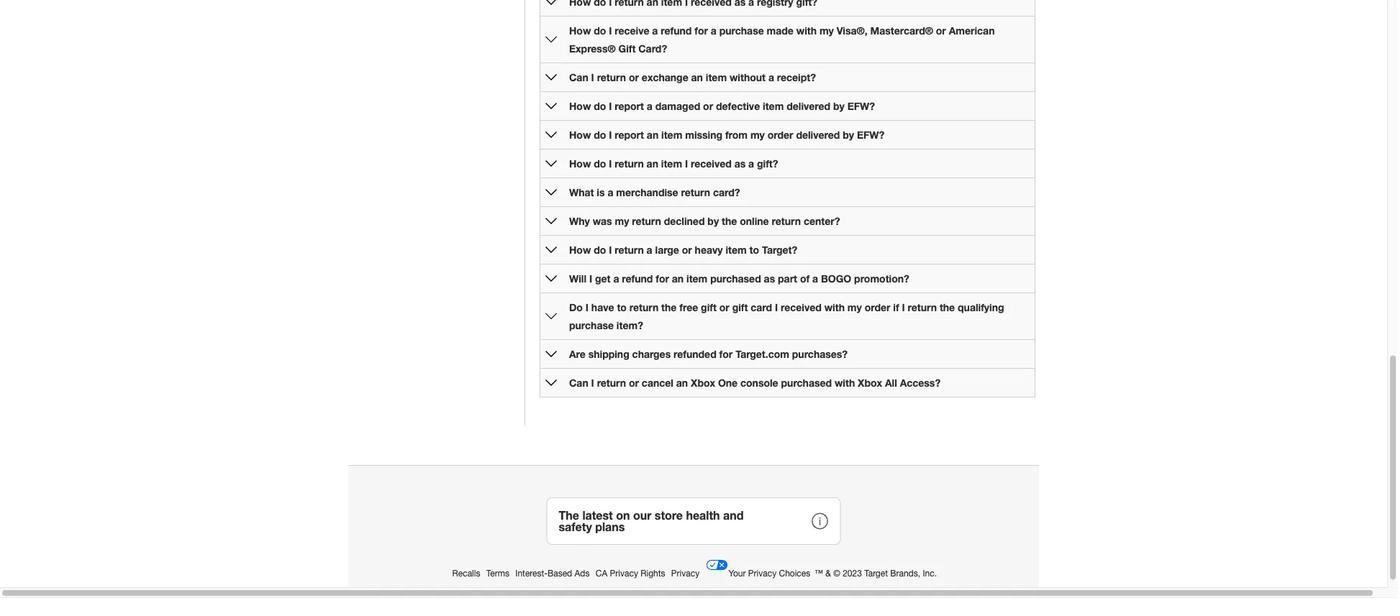 Task type: vqa. For each thing, say whether or not it's contained in the screenshot.
You can return your damaged or defective item to any Target store for a full refund with no stocking fees. at the top of page
no



Task type: describe. For each thing, give the bounding box(es) containing it.
do for how do i return a large or heavy item to target?
[[594, 245, 606, 256]]

circle arrow e image for what is a merchandise return card?
[[546, 187, 557, 199]]

report for an
[[615, 129, 644, 141]]

charges
[[632, 349, 671, 361]]

a left damaged
[[647, 101, 653, 112]]

are shipping charges refunded for target.com purchases?
[[569, 349, 848, 361]]

how do i return a large or heavy item to target? link
[[569, 245, 798, 256]]

2 vertical spatial by
[[708, 216, 719, 228]]

a left large
[[647, 245, 653, 256]]

what is a merchandise return card? link
[[569, 187, 740, 199]]

my inside "how do i receive a refund for a purchase made with my visa®, mastercard® or american express® gift card?"
[[820, 25, 834, 37]]

recalls link
[[452, 569, 483, 580]]

purchases?
[[792, 349, 848, 361]]

2 vertical spatial for
[[719, 349, 733, 361]]

the
[[559, 510, 579, 523]]

will i get a refund for an item purchased as part of a bogo promotion?
[[569, 273, 910, 285]]

large
[[655, 245, 679, 256]]

&
[[826, 569, 831, 580]]

do
[[569, 302, 583, 314]]

why
[[569, 216, 590, 228]]

or inside do i have to return the free gift or gift card i received with my order if i return the qualifying purchase item?
[[720, 302, 730, 314]]

was
[[593, 216, 612, 228]]

have
[[592, 302, 614, 314]]

a up can i return or exchange an item without a receipt?
[[711, 25, 717, 37]]

visa®,
[[837, 25, 868, 37]]

how for how do i return an item i received as a gift?
[[569, 158, 591, 170]]

return down merchandise
[[632, 216, 661, 228]]

or left the "cancel"
[[629, 378, 639, 390]]

free
[[680, 302, 698, 314]]

can i return or cancel an xbox one console purchased with xbox all access? link
[[569, 378, 941, 390]]

console
[[741, 378, 779, 390]]

and
[[723, 510, 744, 523]]

your
[[729, 569, 746, 580]]

™
[[815, 569, 823, 580]]

qualifying
[[958, 302, 1004, 314]]

2 privacy from the left
[[671, 569, 700, 580]]

circle arrow e image for do i have to return the free gift or gift card i received with my order if i return the qualifying purchase item?
[[546, 311, 557, 323]]

or up missing
[[703, 101, 713, 112]]

refunded
[[674, 349, 717, 361]]

return up item?
[[630, 302, 659, 314]]

inc.
[[923, 569, 937, 580]]

return up "target?"
[[772, 216, 801, 228]]

terms
[[486, 569, 510, 580]]

purchase inside "how do i receive a refund for a purchase made with my visa®, mastercard® or american express® gift card?"
[[720, 25, 764, 37]]

will i get a refund for an item purchased as part of a bogo promotion? link
[[569, 273, 910, 285]]

on
[[616, 510, 630, 523]]

circle arrow e image for can i return or exchange an item without a receipt?
[[546, 72, 557, 84]]

recalls terms interest-based ads ca privacy rights privacy
[[452, 569, 702, 580]]

the latest on our store health and safety plans
[[559, 510, 744, 535]]

™ & © 2023 target brands, inc.
[[815, 569, 937, 580]]

one
[[718, 378, 738, 390]]

1 horizontal spatial to
[[750, 245, 759, 256]]

get
[[595, 273, 611, 285]]

store
[[655, 510, 683, 523]]

gift
[[619, 43, 636, 55]]

latest
[[583, 510, 613, 523]]

how do i return an item i received as a gift?
[[569, 158, 778, 170]]

or down the gift
[[629, 72, 639, 84]]

damaged
[[656, 101, 700, 112]]

2 gift from the left
[[732, 302, 748, 314]]

recalls
[[452, 569, 480, 580]]

1 vertical spatial as
[[764, 273, 775, 285]]

0 horizontal spatial for
[[656, 273, 669, 285]]

safety
[[559, 521, 592, 535]]

©
[[834, 569, 841, 580]]

interest-based ads link
[[516, 569, 592, 580]]

based
[[548, 569, 572, 580]]

online
[[740, 216, 769, 228]]

american
[[949, 25, 995, 37]]

are
[[569, 349, 586, 361]]

made
[[767, 25, 794, 37]]

1 privacy from the left
[[610, 569, 638, 580]]

item right heavy
[[726, 245, 747, 256]]

center?
[[804, 216, 840, 228]]

item?
[[617, 320, 643, 332]]

will
[[569, 273, 587, 285]]

0 horizontal spatial order
[[768, 129, 794, 141]]

ads
[[575, 569, 590, 580]]

logo image
[[706, 555, 729, 578]]

how for how do i return a large or heavy item to target?
[[569, 245, 591, 256]]

can i return or exchange an item without a receipt? link
[[569, 72, 816, 84]]

target
[[865, 569, 888, 580]]

an right the "cancel"
[[676, 378, 688, 390]]

access?
[[900, 378, 941, 390]]

is
[[597, 187, 605, 199]]

our
[[633, 510, 652, 523]]

with for made
[[797, 25, 817, 37]]

2 xbox from the left
[[858, 378, 882, 390]]

purchase inside do i have to return the free gift or gift card i received with my order if i return the qualifying purchase item?
[[569, 320, 614, 332]]

1 xbox from the left
[[691, 378, 715, 390]]

1 horizontal spatial purchased
[[781, 378, 832, 390]]

circle arrow e image for how do i report a damaged or defective item delivered by efw?
[[546, 101, 557, 112]]

part
[[778, 273, 798, 285]]

or right large
[[682, 245, 692, 256]]

the latest on our store health and safety plans link
[[547, 499, 841, 546]]

mastercard®
[[871, 25, 933, 37]]

bogo
[[821, 273, 852, 285]]

a right of
[[813, 273, 818, 285]]

for inside "how do i receive a refund for a purchase made with my visa®, mastercard® or american express® gift card?"
[[695, 25, 708, 37]]

of
[[800, 273, 810, 285]]

how do i return an item i received as a gift? link
[[569, 158, 778, 170]]

your privacy choices
[[729, 569, 811, 580]]

missing
[[685, 129, 723, 141]]

circle arrow e image for how do i report an item missing from my order delivered by efw?
[[546, 130, 557, 141]]

2023
[[843, 569, 862, 580]]

card?
[[639, 43, 667, 55]]

defective
[[716, 101, 760, 112]]

merchandise
[[616, 187, 678, 199]]

do for how do i return an item i received as a gift?
[[594, 158, 606, 170]]

shipping
[[589, 349, 630, 361]]

0 horizontal spatial as
[[735, 158, 746, 170]]

0 vertical spatial by
[[833, 101, 845, 112]]



Task type: locate. For each thing, give the bounding box(es) containing it.
do for how do i report an item missing from my order delivered by efw?
[[594, 129, 606, 141]]

2 circle arrow e image from the top
[[546, 72, 557, 84]]

do i have to return the free gift or gift card i received with my order if i return the qualifying purchase item?
[[569, 302, 1004, 332]]

5 how from the top
[[569, 245, 591, 256]]

3 circle arrow e image from the top
[[546, 159, 557, 170]]

1 horizontal spatial purchase
[[720, 25, 764, 37]]

my left visa®,
[[820, 25, 834, 37]]

for up can i return or exchange an item without a receipt? link
[[695, 25, 708, 37]]

purchase
[[720, 25, 764, 37], [569, 320, 614, 332]]

0 vertical spatial received
[[691, 158, 732, 170]]

to inside do i have to return the free gift or gift card i received with my order if i return the qualifying purchase item?
[[617, 302, 627, 314]]

can down are
[[569, 378, 589, 390]]

with down purchases?
[[835, 378, 855, 390]]

return down the gift
[[597, 72, 626, 84]]

all
[[885, 378, 897, 390]]

1 horizontal spatial the
[[722, 216, 737, 228]]

circle arrow e image for will i get a refund for an item purchased as part of a bogo promotion?
[[546, 274, 557, 285]]

item right defective
[[763, 101, 784, 112]]

my down bogo
[[848, 302, 862, 314]]

if
[[893, 302, 899, 314]]

an up how do i return an item i received as a gift?
[[647, 129, 659, 141]]

5 circle arrow e image from the top
[[546, 311, 557, 323]]

0 vertical spatial to
[[750, 245, 759, 256]]

1 vertical spatial to
[[617, 302, 627, 314]]

refund up the card?
[[661, 25, 692, 37]]

report up how do i return an item i received as a gift?
[[615, 129, 644, 141]]

5 circle arrow e image from the top
[[546, 216, 557, 228]]

a up the card?
[[652, 25, 658, 37]]

your privacy choices link
[[706, 555, 813, 580]]

do for how do i receive a refund for a purchase made with my visa®, mastercard® or american express® gift card?
[[594, 25, 606, 37]]

my right was
[[615, 216, 629, 228]]

cancel
[[642, 378, 674, 390]]

privacy link
[[671, 569, 702, 580]]

circle arrow e image for can i return or cancel an xbox one console purchased with xbox all access?
[[546, 378, 557, 390]]

a right without
[[769, 72, 774, 84]]

can i return or cancel an xbox one console purchased with xbox all access?
[[569, 378, 941, 390]]

the left "qualifying"
[[940, 302, 955, 314]]

order
[[768, 129, 794, 141], [865, 302, 891, 314]]

2 horizontal spatial the
[[940, 302, 955, 314]]

0 vertical spatial delivered
[[787, 101, 831, 112]]

privacy right ca
[[610, 569, 638, 580]]

a left gift?
[[749, 158, 754, 170]]

2 vertical spatial with
[[835, 378, 855, 390]]

how for how do i report a damaged or defective item delivered by efw?
[[569, 101, 591, 112]]

xbox left one at the right
[[691, 378, 715, 390]]

0 vertical spatial with
[[797, 25, 817, 37]]

my inside do i have to return the free gift or gift card i received with my order if i return the qualifying purchase item?
[[848, 302, 862, 314]]

are shipping charges refunded for target.com purchases? link
[[569, 349, 848, 361]]

heavy
[[695, 245, 723, 256]]

item up how do i return an item i received as a gift? link
[[662, 129, 683, 141]]

1 vertical spatial refund
[[622, 273, 653, 285]]

with down bogo
[[825, 302, 845, 314]]

return up why was my return declined by the online return center? link
[[681, 187, 710, 199]]

circle arrow e image for how do i return an item i received as a gift?
[[546, 159, 557, 170]]

0 vertical spatial for
[[695, 25, 708, 37]]

ca privacy rights link
[[596, 569, 668, 580]]

2 horizontal spatial for
[[719, 349, 733, 361]]

1 vertical spatial received
[[781, 302, 822, 314]]

circle arrow e image for how do i receive a refund for a purchase made with my visa®, mastercard® or american express® gift card?
[[546, 34, 557, 46]]

1 report from the top
[[615, 101, 644, 112]]

5 do from the top
[[594, 245, 606, 256]]

0 horizontal spatial the
[[662, 302, 677, 314]]

my right from
[[751, 129, 765, 141]]

purchase left 'made'
[[720, 25, 764, 37]]

gift?
[[757, 158, 778, 170]]

report for a
[[615, 101, 644, 112]]

an right exchange
[[691, 72, 703, 84]]

1 vertical spatial efw?
[[857, 129, 885, 141]]

6 circle arrow e image from the top
[[546, 349, 557, 361]]

0 vertical spatial report
[[615, 101, 644, 112]]

return right if
[[908, 302, 937, 314]]

can for can i return or exchange an item without a receipt?
[[569, 72, 589, 84]]

item up what is a merchandise return card? link
[[661, 158, 682, 170]]

1 horizontal spatial order
[[865, 302, 891, 314]]

item up how do i report a damaged or defective item delivered by efw? link
[[706, 72, 727, 84]]

can down express®
[[569, 72, 589, 84]]

from
[[725, 129, 748, 141]]

for up one at the right
[[719, 349, 733, 361]]

or inside "how do i receive a refund for a purchase made with my visa®, mastercard® or american express® gift card?"
[[936, 25, 946, 37]]

why was my return declined by the online return center? link
[[569, 216, 840, 228]]

brands,
[[891, 569, 921, 580]]

0 horizontal spatial gift
[[701, 302, 717, 314]]

an
[[691, 72, 703, 84], [647, 129, 659, 141], [647, 158, 659, 170], [672, 273, 684, 285], [676, 378, 688, 390]]

purchased down purchases?
[[781, 378, 832, 390]]

can for can i return or cancel an xbox one console purchased with xbox all access?
[[569, 378, 589, 390]]

an up what is a merchandise return card? link
[[647, 158, 659, 170]]

a right is
[[608, 187, 614, 199]]

do i have to return the free gift or gift card i received with my order if i return the qualifying purchase item? link
[[569, 302, 1004, 332]]

refund inside "how do i receive a refund for a purchase made with my visa®, mastercard® or american express® gift card?"
[[661, 25, 692, 37]]

declined
[[664, 216, 705, 228]]

how do i return a large or heavy item to target?
[[569, 245, 798, 256]]

0 vertical spatial efw?
[[848, 101, 875, 112]]

1 do from the top
[[594, 25, 606, 37]]

2 can from the top
[[569, 378, 589, 390]]

i inside "how do i receive a refund for a purchase made with my visa®, mastercard® or american express® gift card?"
[[609, 25, 612, 37]]

purchase down the have
[[569, 320, 614, 332]]

plans
[[595, 521, 625, 535]]

xbox
[[691, 378, 715, 390], [858, 378, 882, 390]]

terms link
[[486, 569, 512, 580]]

with inside do i have to return the free gift or gift card i received with my order if i return the qualifying purchase item?
[[825, 302, 845, 314]]

an down how do i return a large or heavy item to target? on the top
[[672, 273, 684, 285]]

to left "target?"
[[750, 245, 759, 256]]

gift left 'card'
[[732, 302, 748, 314]]

4 circle arrow e image from the top
[[546, 274, 557, 285]]

order up gift?
[[768, 129, 794, 141]]

3 do from the top
[[594, 129, 606, 141]]

circle arrow e image
[[546, 34, 557, 46], [546, 72, 557, 84], [546, 130, 557, 141], [546, 187, 557, 199], [546, 216, 557, 228], [546, 245, 557, 256]]

0 vertical spatial refund
[[661, 25, 692, 37]]

order left if
[[865, 302, 891, 314]]

4 how from the top
[[569, 158, 591, 170]]

1 vertical spatial purchased
[[781, 378, 832, 390]]

without
[[730, 72, 766, 84]]

how for how do i receive a refund for a purchase made with my visa®, mastercard® or american express® gift card?
[[569, 25, 591, 37]]

1 vertical spatial delivered
[[796, 129, 840, 141]]

2 do from the top
[[594, 101, 606, 112]]

rights
[[641, 569, 665, 580]]

as left part
[[764, 273, 775, 285]]

1 vertical spatial for
[[656, 273, 669, 285]]

1 horizontal spatial received
[[781, 302, 822, 314]]

return left large
[[615, 245, 644, 256]]

circle arrow e image for how do i return a large or heavy item to target?
[[546, 245, 557, 256]]

3 how from the top
[[569, 129, 591, 141]]

by
[[833, 101, 845, 112], [843, 129, 854, 141], [708, 216, 719, 228]]

0 horizontal spatial purchased
[[711, 273, 761, 285]]

with
[[797, 25, 817, 37], [825, 302, 845, 314], [835, 378, 855, 390]]

1 horizontal spatial refund
[[661, 25, 692, 37]]

1 horizontal spatial for
[[695, 25, 708, 37]]

0 vertical spatial purchased
[[711, 273, 761, 285]]

3 privacy from the left
[[748, 569, 777, 580]]

a right "get" on the left top of the page
[[614, 273, 619, 285]]

1 horizontal spatial xbox
[[858, 378, 882, 390]]

express®
[[569, 43, 616, 55]]

2 circle arrow e image from the top
[[546, 101, 557, 112]]

1 vertical spatial order
[[865, 302, 891, 314]]

0 horizontal spatial received
[[691, 158, 732, 170]]

do inside "how do i receive a refund for a purchase made with my visa®, mastercard® or american express® gift card?"
[[594, 25, 606, 37]]

receipt?
[[777, 72, 816, 84]]

return up merchandise
[[615, 158, 644, 170]]

return down shipping
[[597, 378, 626, 390]]

the left online
[[722, 216, 737, 228]]

1 vertical spatial with
[[825, 302, 845, 314]]

as
[[735, 158, 746, 170], [764, 273, 775, 285]]

what is a merchandise return card?
[[569, 187, 740, 199]]

1 horizontal spatial gift
[[732, 302, 748, 314]]

gift
[[701, 302, 717, 314], [732, 302, 748, 314]]

2 how from the top
[[569, 101, 591, 112]]

0 horizontal spatial xbox
[[691, 378, 715, 390]]

what
[[569, 187, 594, 199]]

4 do from the top
[[594, 158, 606, 170]]

1 vertical spatial by
[[843, 129, 854, 141]]

3 circle arrow e image from the top
[[546, 130, 557, 141]]

item up free
[[687, 273, 708, 285]]

xbox left all
[[858, 378, 882, 390]]

how do i report an item missing from my order delivered by efw? link
[[569, 129, 885, 141]]

card
[[751, 302, 772, 314]]

0 horizontal spatial privacy
[[610, 569, 638, 580]]

0 horizontal spatial purchase
[[569, 320, 614, 332]]

0 vertical spatial as
[[735, 158, 746, 170]]

item
[[706, 72, 727, 84], [763, 101, 784, 112], [662, 129, 683, 141], [661, 158, 682, 170], [726, 245, 747, 256], [687, 273, 708, 285]]

1 how from the top
[[569, 25, 591, 37]]

or
[[936, 25, 946, 37], [629, 72, 639, 84], [703, 101, 713, 112], [682, 245, 692, 256], [720, 302, 730, 314], [629, 378, 639, 390]]

exchange
[[642, 72, 689, 84]]

privacy right your
[[748, 569, 777, 580]]

a
[[652, 25, 658, 37], [711, 25, 717, 37], [769, 72, 774, 84], [647, 101, 653, 112], [749, 158, 754, 170], [608, 187, 614, 199], [647, 245, 653, 256], [614, 273, 619, 285], [813, 273, 818, 285]]

purchased
[[711, 273, 761, 285], [781, 378, 832, 390]]

0 vertical spatial purchase
[[720, 25, 764, 37]]

7 circle arrow e image from the top
[[546, 378, 557, 390]]

privacy right rights
[[671, 569, 700, 580]]

for down large
[[656, 273, 669, 285]]

to right the have
[[617, 302, 627, 314]]

for
[[695, 25, 708, 37], [656, 273, 669, 285], [719, 349, 733, 361]]

do for how do i report a damaged or defective item delivered by efw?
[[594, 101, 606, 112]]

with for purchased
[[835, 378, 855, 390]]

how
[[569, 25, 591, 37], [569, 101, 591, 112], [569, 129, 591, 141], [569, 158, 591, 170], [569, 245, 591, 256]]

report down exchange
[[615, 101, 644, 112]]

gift right free
[[701, 302, 717, 314]]

received down of
[[781, 302, 822, 314]]

promotion?
[[854, 273, 910, 285]]

2 report from the top
[[615, 129, 644, 141]]

4 circle arrow e image from the top
[[546, 187, 557, 199]]

to
[[750, 245, 759, 256], [617, 302, 627, 314]]

6 circle arrow e image from the top
[[546, 245, 557, 256]]

received inside do i have to return the free gift or gift card i received with my order if i return the qualifying purchase item?
[[781, 302, 822, 314]]

1 gift from the left
[[701, 302, 717, 314]]

how for how do i report an item missing from my order delivered by efw?
[[569, 129, 591, 141]]

card?
[[713, 187, 740, 199]]

how do i report a damaged or defective item delivered by efw? link
[[569, 101, 875, 112]]

received down missing
[[691, 158, 732, 170]]

1 horizontal spatial privacy
[[671, 569, 700, 580]]

circle arrow e image for why was my return declined by the online return center?
[[546, 216, 557, 228]]

0 horizontal spatial refund
[[622, 273, 653, 285]]

how do i receive a refund for a purchase made with my visa®, mastercard® or american express® gift card?
[[569, 25, 995, 55]]

as left gift?
[[735, 158, 746, 170]]

0 vertical spatial can
[[569, 72, 589, 84]]

how do i report a damaged or defective item delivered by efw?
[[569, 101, 875, 112]]

interest-
[[516, 569, 548, 580]]

0 horizontal spatial to
[[617, 302, 627, 314]]

1 can from the top
[[569, 72, 589, 84]]

1 horizontal spatial as
[[764, 273, 775, 285]]

2 horizontal spatial privacy
[[748, 569, 777, 580]]

why was my return declined by the online return center?
[[569, 216, 840, 228]]

report
[[615, 101, 644, 112], [615, 129, 644, 141]]

or down will i get a refund for an item purchased as part of a bogo promotion? link
[[720, 302, 730, 314]]

with right 'made'
[[797, 25, 817, 37]]

1 vertical spatial can
[[569, 378, 589, 390]]

receive
[[615, 25, 650, 37]]

can i return or exchange an item without a receipt?
[[569, 72, 816, 84]]

refund right "get" on the left top of the page
[[622, 273, 653, 285]]

or left american on the top of page
[[936, 25, 946, 37]]

my
[[820, 25, 834, 37], [751, 129, 765, 141], [615, 216, 629, 228], [848, 302, 862, 314]]

circle arrow e image for are shipping charges refunded for target.com purchases?
[[546, 349, 557, 361]]

1 circle arrow e image from the top
[[546, 0, 557, 8]]

circle arrow e image
[[546, 0, 557, 8], [546, 101, 557, 112], [546, 159, 557, 170], [546, 274, 557, 285], [546, 311, 557, 323], [546, 349, 557, 361], [546, 378, 557, 390]]

order inside do i have to return the free gift or gift card i received with my order if i return the qualifying purchase item?
[[865, 302, 891, 314]]

the left free
[[662, 302, 677, 314]]

1 vertical spatial report
[[615, 129, 644, 141]]

0 vertical spatial order
[[768, 129, 794, 141]]

choices
[[779, 569, 811, 580]]

how do i report an item missing from my order delivered by efw?
[[569, 129, 885, 141]]

health
[[686, 510, 720, 523]]

target.com
[[736, 349, 790, 361]]

refund
[[661, 25, 692, 37], [622, 273, 653, 285]]

how inside "how do i receive a refund for a purchase made with my visa®, mastercard® or american express® gift card?"
[[569, 25, 591, 37]]

purchased up 'card'
[[711, 273, 761, 285]]

1 vertical spatial purchase
[[569, 320, 614, 332]]

with inside "how do i receive a refund for a purchase made with my visa®, mastercard® or american express® gift card?"
[[797, 25, 817, 37]]

1 circle arrow e image from the top
[[546, 34, 557, 46]]



